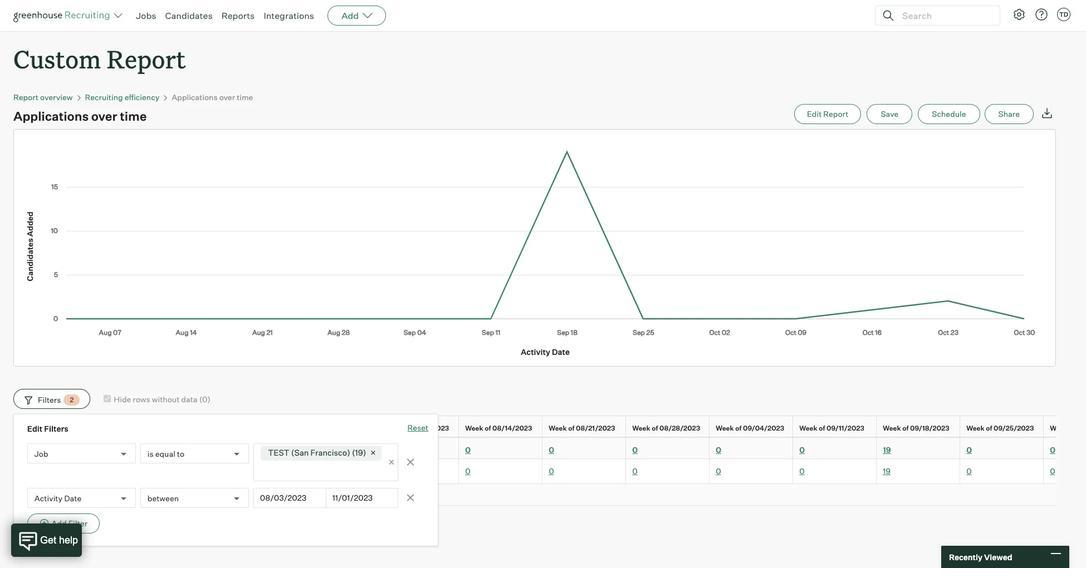 Task type: describe. For each thing, give the bounding box(es) containing it.
1 vertical spatial over
[[91, 109, 117, 124]]

to
[[177, 449, 184, 459]]

report overview
[[13, 93, 73, 102]]

2
[[70, 396, 74, 404]]

week for week of 09/11/2023
[[799, 425, 817, 433]]

report overview link
[[13, 93, 73, 102]]

week of 08/28/2023 column header
[[626, 417, 712, 441]]

week of 09/18/2023 column header
[[877, 417, 962, 441]]

week of 09/25/2023
[[966, 425, 1034, 433]]

configure image
[[1012, 8, 1026, 21]]

test (san francisco) (19)
[[268, 448, 366, 458]]

job name
[[47, 425, 80, 433]]

week for week of 08/28/2023
[[632, 425, 650, 433]]

applications over time link
[[172, 93, 253, 102]]

0 vertical spatial time
[[237, 93, 253, 102]]

table containing total
[[13, 416, 1086, 506]]

of for 10/
[[1069, 425, 1076, 433]]

week of 09/11/2023 column header
[[793, 417, 879, 441]]

10/
[[1077, 425, 1086, 433]]

activity
[[34, 494, 62, 503]]

rows
[[133, 395, 150, 404]]

overview
[[40, 93, 73, 102]]

filter
[[68, 519, 87, 529]]

test
[[268, 448, 289, 458]]

reports
[[221, 10, 255, 21]]

edit for edit report
[[807, 109, 822, 119]]

0 vertical spatial filters
[[38, 395, 61, 405]]

data
[[181, 395, 197, 404]]

×
[[388, 456, 395, 468]]

week of 08/14/2023
[[465, 425, 532, 433]]

of for 09/25/2023
[[986, 425, 992, 433]]

download image
[[1040, 106, 1054, 120]]

(san
[[291, 448, 309, 458]]

add filter button
[[27, 514, 100, 534]]

week of 09/25/2023 column header
[[960, 417, 1046, 441]]

filter image
[[23, 396, 32, 405]]

integrations
[[264, 10, 314, 21]]

report for edit report
[[823, 109, 848, 119]]

efficiency
[[125, 93, 159, 102]]

without
[[152, 395, 180, 404]]

week of 09/18/2023
[[883, 425, 949, 433]]

activity date
[[34, 494, 81, 503]]

recruiting efficiency link
[[85, 93, 159, 102]]

week for week of 09/18/2023
[[883, 425, 901, 433]]

of for 08/14/2023
[[485, 425, 491, 433]]

1 result
[[25, 490, 50, 500]]

jobs
[[136, 10, 156, 21]]

schedule button
[[918, 104, 980, 124]]

save button
[[867, 104, 912, 124]]

job for job
[[34, 449, 48, 459]]

09/04/2023
[[743, 425, 784, 433]]

of for 09/11/2023
[[819, 425, 825, 433]]

(0)
[[199, 395, 211, 404]]

custom report
[[13, 42, 186, 75]]

week for week of 08/21/2023
[[549, 425, 567, 433]]

week of 08/28/2023
[[632, 425, 700, 433]]

week for week of 09/04/2023
[[716, 425, 734, 433]]

1 horizontal spatial applications over time
[[172, 93, 253, 102]]

save
[[881, 109, 898, 119]]

of for 08/28/2023
[[652, 425, 658, 433]]

Search text field
[[899, 8, 990, 24]]

week of 08/21/2023
[[549, 425, 615, 433]]

recruiting
[[85, 93, 123, 102]]

edit for edit filters
[[27, 424, 42, 434]]

reports link
[[221, 10, 255, 21]]

job for job name
[[47, 425, 60, 433]]

09/18/2023
[[910, 425, 949, 433]]

reset
[[407, 423, 428, 433]]

of for 09/04/2023
[[735, 425, 742, 433]]

hide
[[114, 395, 131, 404]]

name
[[61, 425, 80, 433]]

11/01/2023
[[332, 494, 373, 503]]

is
[[147, 449, 154, 459]]

08/28/2023
[[659, 425, 700, 433]]

row containing total
[[13, 438, 1086, 460]]

recruiting efficiency
[[85, 93, 159, 102]]

add for add
[[341, 10, 359, 21]]

2 19 link from the top
[[883, 467, 891, 476]]

of for 08/21/2023
[[568, 425, 574, 433]]

week of 09/11/2023
[[799, 425, 864, 433]]

week for week of 09/25/2023
[[966, 425, 984, 433]]

1 cell from the left
[[13, 460, 41, 484]]

3 cell from the left
[[208, 460, 292, 484]]

add button
[[328, 6, 386, 26]]



Task type: locate. For each thing, give the bounding box(es) containing it.
report up the efficiency
[[107, 42, 186, 75]]

is equal to
[[147, 449, 184, 459]]

week inside week of 09/11/2023 column header
[[799, 425, 817, 433]]

add inside button
[[52, 519, 67, 529]]

0 horizontal spatial applications over time
[[13, 109, 147, 124]]

cell down reset "link"
[[375, 460, 459, 484]]

cell down francisco)
[[292, 460, 375, 484]]

edit report link
[[794, 104, 861, 124]]

08/07/2023
[[409, 425, 449, 433]]

0 vertical spatial applications over time
[[172, 93, 253, 102]]

share button
[[984, 104, 1034, 124]]

schedule
[[932, 109, 966, 119]]

Hide rows without data (0) checkbox
[[104, 395, 111, 402]]

4 week from the left
[[632, 425, 650, 433]]

week
[[382, 425, 400, 433], [465, 425, 483, 433], [549, 425, 567, 433], [632, 425, 650, 433], [716, 425, 734, 433], [799, 425, 817, 433], [883, 425, 901, 433], [966, 425, 984, 433], [1050, 425, 1068, 433]]

1 horizontal spatial edit
[[807, 109, 822, 119]]

5 cell from the left
[[375, 460, 459, 484]]

6 week from the left
[[799, 425, 817, 433]]

1
[[25, 490, 28, 500]]

edit report
[[807, 109, 848, 119]]

9 week from the left
[[1050, 425, 1068, 433]]

of left 09/25/2023
[[986, 425, 992, 433]]

09/25/2023
[[994, 425, 1034, 433]]

week left 09/25/2023
[[966, 425, 984, 433]]

week left reset "link"
[[382, 425, 400, 433]]

row
[[13, 416, 1086, 441], [13, 438, 1086, 460], [13, 460, 1086, 484]]

1 vertical spatial 19 link
[[883, 467, 891, 476]]

0 vertical spatial over
[[219, 93, 235, 102]]

week of 08/07/2023 column header
[[375, 417, 461, 441]]

cell up 1 at the left of page
[[13, 460, 41, 484]]

0 vertical spatial edit
[[807, 109, 822, 119]]

between
[[147, 494, 179, 503]]

0 horizontal spatial report
[[13, 93, 38, 102]]

reset link
[[407, 423, 428, 435]]

0 vertical spatial report
[[107, 42, 186, 75]]

job down edit filters
[[34, 449, 48, 459]]

applications right the efficiency
[[172, 93, 218, 102]]

1 horizontal spatial report
[[107, 42, 186, 75]]

hide rows without data (0)
[[114, 395, 211, 404]]

week inside week of 09/04/2023 column header
[[716, 425, 734, 433]]

francisco)
[[311, 448, 350, 458]]

week left 08/21/2023
[[549, 425, 567, 433]]

3 of from the left
[[568, 425, 574, 433]]

0 horizontal spatial applications
[[13, 109, 89, 124]]

0 vertical spatial 19 link
[[883, 446, 891, 455]]

result
[[30, 490, 50, 500]]

4 of from the left
[[652, 425, 658, 433]]

1 horizontal spatial time
[[237, 93, 253, 102]]

1 vertical spatial 19
[[883, 467, 891, 476]]

row containing 0
[[13, 460, 1086, 484]]

of left reset "link"
[[401, 425, 407, 433]]

week of 08/07/2023
[[382, 425, 449, 433]]

1 horizontal spatial over
[[219, 93, 235, 102]]

total
[[47, 446, 67, 455]]

edit filters
[[27, 424, 68, 434]]

add inside popup button
[[341, 10, 359, 21]]

(19)
[[352, 448, 366, 458]]

7 of from the left
[[902, 425, 909, 433]]

week left 08/28/2023
[[632, 425, 650, 433]]

save and schedule this report to revisit it! element
[[867, 104, 918, 124]]

report
[[107, 42, 186, 75], [13, 93, 38, 102], [823, 109, 848, 119]]

applications over time
[[172, 93, 253, 102], [13, 109, 147, 124]]

1 week from the left
[[382, 425, 400, 433]]

0 vertical spatial applications
[[172, 93, 218, 102]]

0 link
[[298, 446, 304, 455], [382, 446, 387, 455], [465, 446, 471, 455], [549, 446, 554, 455], [632, 446, 638, 455], [716, 446, 721, 455], [799, 446, 805, 455], [966, 446, 972, 455], [1050, 446, 1055, 455], [465, 467, 470, 476], [549, 467, 554, 476], [632, 467, 638, 476], [716, 467, 721, 476], [799, 467, 805, 476], [966, 467, 972, 476], [1050, 467, 1055, 476]]

1 vertical spatial add
[[52, 519, 67, 529]]

add filter
[[52, 519, 87, 529]]

add
[[341, 10, 359, 21], [52, 519, 67, 529]]

applications down overview
[[13, 109, 89, 124]]

week for week of 10/
[[1050, 425, 1068, 433]]

of left "09/18/2023"
[[902, 425, 909, 433]]

report left overview
[[13, 93, 38, 102]]

1 vertical spatial time
[[120, 109, 147, 124]]

7 week from the left
[[883, 425, 901, 433]]

row group
[[13, 460, 1086, 484]]

recently viewed
[[949, 553, 1012, 562]]

date
[[64, 494, 81, 503]]

9 of from the left
[[1069, 425, 1076, 433]]

0 vertical spatial job
[[47, 425, 60, 433]]

of for 09/18/2023
[[902, 425, 909, 433]]

candidates
[[165, 10, 213, 21]]

job inside row
[[47, 425, 60, 433]]

1 vertical spatial filters
[[44, 424, 68, 434]]

1 19 from the top
[[883, 446, 891, 455]]

week of 09/04/2023 column header
[[710, 417, 795, 441]]

2 week from the left
[[465, 425, 483, 433]]

column header
[[208, 417, 292, 437], [292, 417, 375, 437], [13, 438, 41, 459], [208, 438, 292, 459]]

job
[[47, 425, 60, 433], [34, 449, 48, 459]]

1 row from the top
[[13, 416, 1086, 441]]

td button
[[1055, 6, 1073, 23]]

week inside week of 08/28/2023 column header
[[632, 425, 650, 433]]

week inside week of 08/07/2023 column header
[[382, 425, 400, 433]]

time
[[237, 93, 253, 102], [120, 109, 147, 124]]

report left save
[[823, 109, 848, 119]]

share
[[998, 109, 1020, 119]]

over
[[219, 93, 235, 102], [91, 109, 117, 124]]

1 vertical spatial report
[[13, 93, 38, 102]]

1 vertical spatial job
[[34, 449, 48, 459]]

1 horizontal spatial applications
[[172, 93, 218, 102]]

greenhouse recruiting image
[[13, 9, 114, 22]]

job left name
[[47, 425, 60, 433]]

08/21/2023
[[576, 425, 615, 433]]

3 row from the top
[[13, 460, 1086, 484]]

cell down test
[[208, 460, 292, 484]]

3 week from the left
[[549, 425, 567, 433]]

2 row from the top
[[13, 438, 1086, 460]]

jobs link
[[136, 10, 156, 21]]

0 horizontal spatial add
[[52, 519, 67, 529]]

of left 08/28/2023
[[652, 425, 658, 433]]

1 vertical spatial applications over time
[[13, 109, 147, 124]]

of left 08/21/2023
[[568, 425, 574, 433]]

week left 10/
[[1050, 425, 1068, 433]]

0
[[298, 446, 304, 455], [382, 446, 387, 455], [465, 446, 471, 455], [549, 446, 554, 455], [632, 446, 638, 455], [716, 446, 721, 455], [799, 446, 805, 455], [966, 446, 972, 455], [1050, 446, 1055, 455], [465, 467, 470, 476], [549, 467, 554, 476], [632, 467, 638, 476], [716, 467, 721, 476], [799, 467, 805, 476], [966, 467, 972, 476], [1050, 467, 1055, 476]]

19
[[883, 446, 891, 455], [883, 467, 891, 476]]

of
[[401, 425, 407, 433], [485, 425, 491, 433], [568, 425, 574, 433], [652, 425, 658, 433], [735, 425, 742, 433], [819, 425, 825, 433], [902, 425, 909, 433], [986, 425, 992, 433], [1069, 425, 1076, 433]]

week left the 09/04/2023
[[716, 425, 734, 433]]

table
[[13, 416, 1086, 506]]

6 of from the left
[[819, 425, 825, 433]]

of left the "08/14/2023"
[[485, 425, 491, 433]]

viewed
[[984, 553, 1012, 562]]

0 horizontal spatial over
[[91, 109, 117, 124]]

add for add filter
[[52, 519, 67, 529]]

0 vertical spatial 19
[[883, 446, 891, 455]]

row containing job name
[[13, 416, 1086, 441]]

week of 10/
[[1050, 425, 1086, 433]]

cell down total column header
[[41, 460, 208, 484]]

8 of from the left
[[986, 425, 992, 433]]

2 19 from the top
[[883, 467, 891, 476]]

of for 08/07/2023
[[401, 425, 407, 433]]

report for custom report
[[107, 42, 186, 75]]

0 vertical spatial add
[[341, 10, 359, 21]]

filters right filter "image"
[[38, 395, 61, 405]]

row group containing 0
[[13, 460, 1086, 484]]

2 cell from the left
[[41, 460, 208, 484]]

edit
[[807, 109, 822, 119], [27, 424, 42, 434]]

09/11/2023
[[826, 425, 864, 433]]

filters
[[38, 395, 61, 405], [44, 424, 68, 434]]

week left "09/18/2023"
[[883, 425, 901, 433]]

19 link
[[883, 446, 891, 455], [883, 467, 891, 476]]

custom
[[13, 42, 101, 75]]

cell
[[13, 460, 41, 484], [41, 460, 208, 484], [208, 460, 292, 484], [292, 460, 375, 484], [375, 460, 459, 484]]

week inside week of 08/14/2023 column header
[[465, 425, 483, 433]]

week left 09/11/2023 on the bottom of page
[[799, 425, 817, 433]]

08/14/2023
[[492, 425, 532, 433]]

week inside "week of 09/18/2023" column header
[[883, 425, 901, 433]]

None field
[[262, 462, 265, 483]]

week for week of 08/07/2023
[[382, 425, 400, 433]]

of left 09/11/2023 on the bottom of page
[[819, 425, 825, 433]]

week of 09/04/2023
[[716, 425, 784, 433]]

equal
[[155, 449, 175, 459]]

applications
[[172, 93, 218, 102], [13, 109, 89, 124]]

td
[[1059, 11, 1068, 18]]

5 week from the left
[[716, 425, 734, 433]]

5 of from the left
[[735, 425, 742, 433]]

total column header
[[41, 438, 208, 459]]

0 horizontal spatial time
[[120, 109, 147, 124]]

week inside week of 08/21/2023 column header
[[549, 425, 567, 433]]

week of 08/14/2023 column header
[[459, 417, 545, 441]]

of left the 09/04/2023
[[735, 425, 742, 433]]

08/03/2023
[[260, 494, 306, 503]]

week left the "08/14/2023"
[[465, 425, 483, 433]]

2 vertical spatial report
[[823, 109, 848, 119]]

8 week from the left
[[966, 425, 984, 433]]

filters up total
[[44, 424, 68, 434]]

1 horizontal spatial add
[[341, 10, 359, 21]]

1 of from the left
[[401, 425, 407, 433]]

week of 08/21/2023 column header
[[542, 417, 628, 441]]

2 horizontal spatial report
[[823, 109, 848, 119]]

week for week of 08/14/2023
[[465, 425, 483, 433]]

1 vertical spatial applications
[[13, 109, 89, 124]]

td button
[[1057, 8, 1070, 21]]

week inside "week of 09/25/2023" column header
[[966, 425, 984, 433]]

0 horizontal spatial edit
[[27, 424, 42, 434]]

of inside column header
[[735, 425, 742, 433]]

1 19 link from the top
[[883, 446, 891, 455]]

candidates link
[[165, 10, 213, 21]]

1 vertical spatial edit
[[27, 424, 42, 434]]

4 cell from the left
[[292, 460, 375, 484]]

integrations link
[[264, 10, 314, 21]]

2 of from the left
[[485, 425, 491, 433]]

of left 10/
[[1069, 425, 1076, 433]]

recently
[[949, 553, 982, 562]]



Task type: vqa. For each thing, say whether or not it's contained in the screenshot.
0 link
yes



